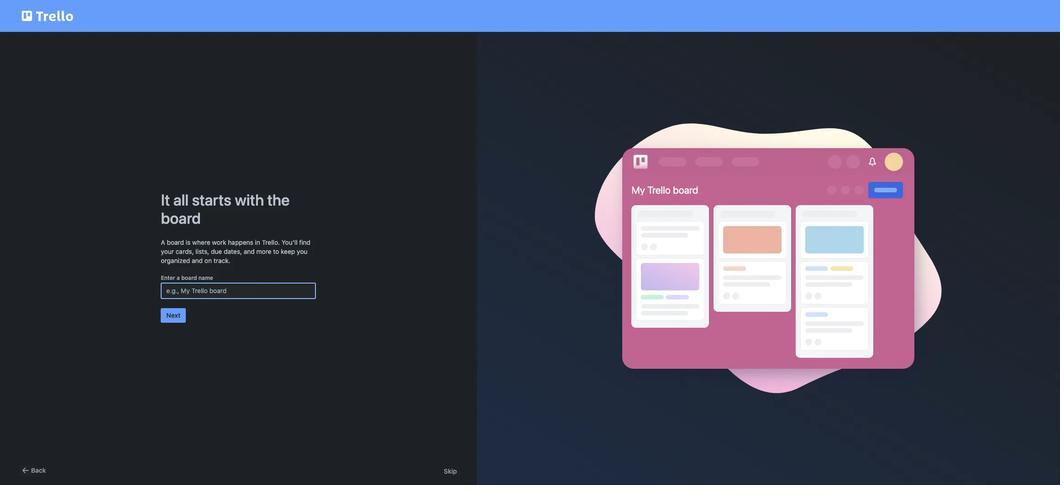 Task type: describe. For each thing, give the bounding box(es) containing it.
organized
[[161, 257, 190, 265]]

work
[[212, 239, 226, 247]]

lists,
[[196, 248, 209, 256]]

1 vertical spatial and
[[192, 257, 203, 265]]

1 horizontal spatial and
[[244, 248, 255, 256]]

dates,
[[224, 248, 242, 256]]

the
[[267, 191, 290, 209]]

you
[[297, 248, 307, 256]]

board right trello
[[673, 185, 698, 196]]

enter a board name
[[161, 275, 213, 282]]

a
[[177, 275, 180, 282]]

skip
[[444, 468, 457, 476]]

trello.
[[262, 239, 280, 247]]

name
[[198, 275, 213, 282]]

a
[[161, 239, 165, 247]]

enter
[[161, 275, 175, 282]]

0 vertical spatial trello image
[[20, 5, 75, 26]]

with
[[235, 191, 264, 209]]

board right a
[[181, 275, 197, 282]]

cards,
[[176, 248, 194, 256]]

on
[[205, 257, 212, 265]]

is
[[186, 239, 191, 247]]

keep
[[281, 248, 295, 256]]

my trello board
[[632, 185, 698, 196]]

trello
[[647, 185, 671, 196]]

back button
[[20, 466, 46, 477]]

it
[[161, 191, 170, 209]]

all
[[173, 191, 189, 209]]

your
[[161, 248, 174, 256]]

a board is where work happens in trello. you'll find your cards, lists, due dates, and more to keep you organized and on track.
[[161, 239, 311, 265]]

starts
[[192, 191, 231, 209]]

where
[[192, 239, 210, 247]]



Task type: vqa. For each thing, say whether or not it's contained in the screenshot.
TRELLO
yes



Task type: locate. For each thing, give the bounding box(es) containing it.
and down happens
[[244, 248, 255, 256]]

next
[[166, 312, 180, 320]]

board up is
[[161, 209, 201, 227]]

next button
[[161, 309, 186, 323]]

it all starts with the board
[[161, 191, 290, 227]]

more
[[256, 248, 271, 256]]

board
[[673, 185, 698, 196], [161, 209, 201, 227], [167, 239, 184, 247], [181, 275, 197, 282]]

find
[[299, 239, 311, 247]]

and
[[244, 248, 255, 256], [192, 257, 203, 265]]

Enter a board name text field
[[161, 283, 316, 300]]

to
[[273, 248, 279, 256]]

board inside a board is where work happens in trello. you'll find your cards, lists, due dates, and more to keep you organized and on track.
[[167, 239, 184, 247]]

back
[[31, 467, 46, 475]]

my
[[632, 185, 645, 196]]

you'll
[[282, 239, 298, 247]]

0 horizontal spatial and
[[192, 257, 203, 265]]

board up the 'your'
[[167, 239, 184, 247]]

and down lists,
[[192, 257, 203, 265]]

in
[[255, 239, 260, 247]]

0 vertical spatial and
[[244, 248, 255, 256]]

1 horizontal spatial trello image
[[632, 153, 650, 171]]

trello image
[[20, 5, 75, 26], [632, 153, 650, 171]]

skip button
[[444, 468, 457, 477]]

board inside it all starts with the board
[[161, 209, 201, 227]]

track.
[[214, 257, 230, 265]]

0 horizontal spatial trello image
[[20, 5, 75, 26]]

due
[[211, 248, 222, 256]]

happens
[[228, 239, 253, 247]]

1 vertical spatial trello image
[[632, 153, 650, 171]]



